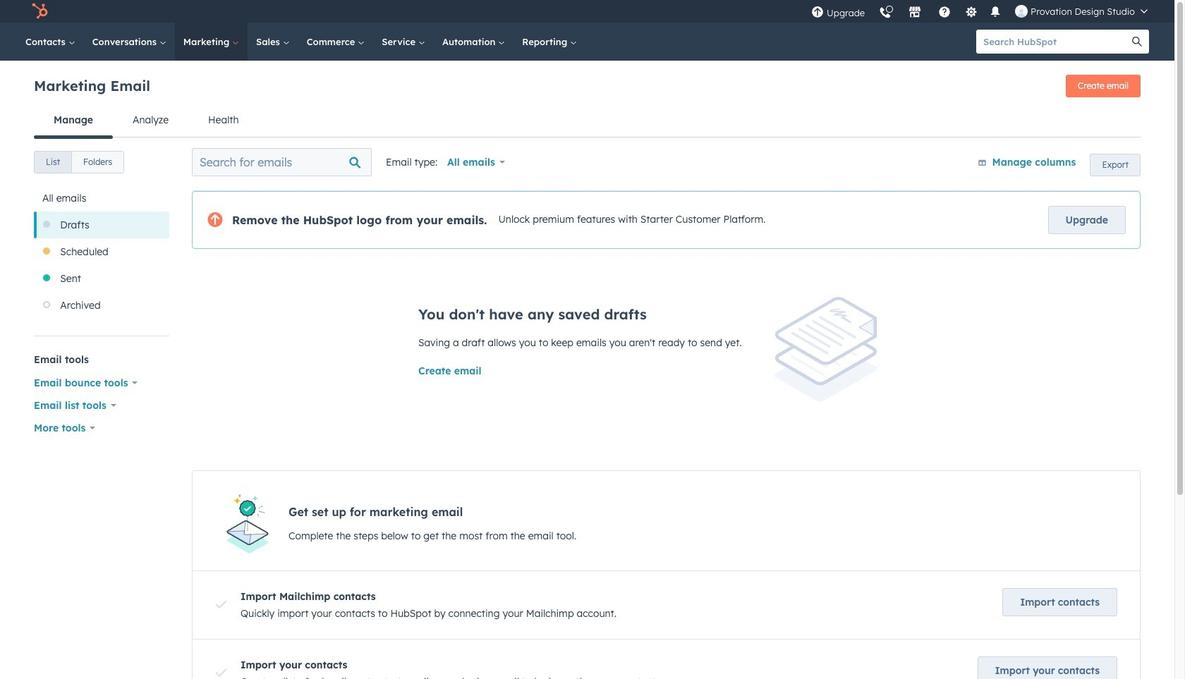 Task type: describe. For each thing, give the bounding box(es) containing it.
james peterson image
[[1016, 5, 1028, 18]]

Search for emails search field
[[192, 148, 372, 176]]

marketplaces image
[[909, 6, 922, 19]]



Task type: vqa. For each thing, say whether or not it's contained in the screenshot.
Commerce menu
no



Task type: locate. For each thing, give the bounding box(es) containing it.
banner
[[34, 71, 1141, 103]]

group
[[34, 151, 124, 174]]

navigation
[[34, 103, 1141, 139]]

Search HubSpot search field
[[977, 30, 1126, 54]]

None button
[[34, 151, 72, 174], [71, 151, 124, 174], [34, 151, 72, 174], [71, 151, 124, 174]]

menu
[[805, 0, 1158, 23]]



